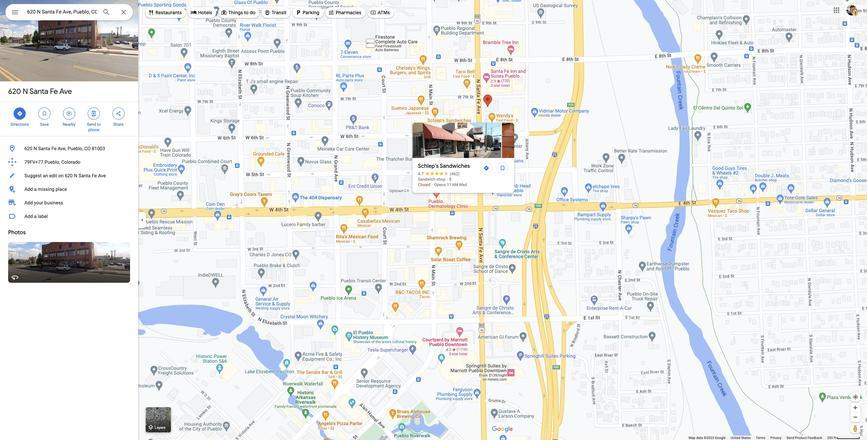 Task type: locate. For each thing, give the bounding box(es) containing it.
0 vertical spatial ave
[[59, 87, 72, 96]]

footer containing map data ©2023 google
[[689, 436, 828, 440]]

0 horizontal spatial ave
[[59, 87, 72, 96]]

sandwich shop element
[[418, 177, 446, 182]]

620
[[8, 87, 21, 96], [24, 146, 32, 151], [65, 173, 73, 178]]

2 add from the top
[[24, 200, 33, 205]]


[[265, 9, 271, 16]]

a left label
[[34, 214, 37, 219]]

2 vertical spatial 620
[[65, 173, 73, 178]]

add a missing place
[[24, 186, 67, 192]]

santa inside button
[[38, 146, 50, 151]]

a left 'missing'
[[34, 186, 37, 192]]

0 vertical spatial a
[[34, 186, 37, 192]]

0 vertical spatial send
[[87, 122, 96, 127]]

ave
[[59, 87, 72, 96], [98, 173, 106, 178]]

add inside button
[[24, 186, 33, 192]]

data
[[697, 436, 704, 440]]

2 vertical spatial santa
[[79, 173, 91, 178]]

n down colorado
[[74, 173, 77, 178]]

a inside add a missing place button
[[34, 186, 37, 192]]

None field
[[27, 8, 97, 16]]

schlep's sandwiches tooltip
[[413, 123, 868, 193]]

photo image
[[413, 123, 502, 158], [502, 123, 591, 158]]

620 n santa fe ave main content
[[0, 0, 138, 440]]

1 vertical spatial n
[[34, 146, 37, 151]]

0 horizontal spatial pueblo,
[[45, 159, 60, 165]]

send
[[87, 122, 96, 127], [787, 436, 795, 440]]

add down suggest
[[24, 186, 33, 192]]

share
[[113, 122, 124, 127]]

fe for ave,
[[51, 146, 57, 151]]

send for send to phone
[[87, 122, 96, 127]]

a for label
[[34, 214, 37, 219]]

1 horizontal spatial n
[[34, 146, 37, 151]]

0 vertical spatial pueblo,
[[68, 146, 83, 151]]

 transit
[[265, 9, 287, 16]]

n up 79fv+77 on the left top of the page
[[34, 146, 37, 151]]

save
[[40, 122, 49, 127]]

add left label
[[24, 214, 33, 219]]

2 a from the top
[[34, 214, 37, 219]]

colorado
[[61, 159, 80, 165]]

fe down 81003
[[92, 173, 97, 178]]

ave up ''
[[59, 87, 72, 96]]

©2023
[[705, 436, 715, 440]]

620 inside button
[[24, 146, 32, 151]]

place
[[56, 186, 67, 192]]

footer
[[689, 436, 828, 440]]

1 horizontal spatial to
[[244, 9, 249, 16]]

1 horizontal spatial pueblo,
[[68, 146, 83, 151]]


[[41, 110, 48, 117]]

google maps element
[[0, 0, 868, 440]]

1 vertical spatial add
[[24, 200, 33, 205]]

send up phone
[[87, 122, 96, 127]]

missing
[[38, 186, 54, 192]]

ave down 81003
[[98, 173, 106, 178]]

zoom in image
[[854, 405, 859, 410]]

map data ©2023 google
[[689, 436, 726, 440]]

fe left ave,
[[51, 146, 57, 151]]

send left product
[[787, 436, 795, 440]]

santa for ave,
[[38, 146, 50, 151]]

620 up 79fv+77 on the left top of the page
[[24, 146, 32, 151]]

1 horizontal spatial ave
[[98, 173, 106, 178]]

0 horizontal spatial n
[[23, 87, 28, 96]]

edit
[[49, 173, 57, 178]]

0 vertical spatial santa
[[30, 87, 48, 96]]

4.7
[[418, 172, 424, 176]]

terms
[[757, 436, 766, 440]]

2 vertical spatial n
[[74, 173, 77, 178]]

to inside send to phone
[[97, 122, 101, 127]]

pueblo, up edit
[[45, 159, 60, 165]]

santa up the 
[[30, 87, 48, 96]]

santa up 79fv+77 pueblo, colorado
[[38, 146, 50, 151]]

620 N Santa Fe Ave, Pueblo, CO 81003 field
[[5, 4, 133, 20]]

united states
[[731, 436, 752, 440]]

n
[[23, 87, 28, 96], [34, 146, 37, 151], [74, 173, 77, 178]]

a
[[34, 186, 37, 192], [34, 214, 37, 219]]

11 am
[[447, 182, 459, 187]]

1 vertical spatial a
[[34, 214, 37, 219]]


[[221, 9, 227, 16]]

620 for 620 n santa fe ave, pueblo, co 81003
[[24, 146, 32, 151]]

1 add from the top
[[24, 186, 33, 192]]

620 up 
[[8, 87, 21, 96]]

a for missing
[[34, 186, 37, 192]]

privacy button
[[771, 436, 782, 440]]

0 horizontal spatial to
[[97, 122, 101, 127]]

1 vertical spatial fe
[[51, 146, 57, 151]]

schlep's sandwiches element
[[418, 162, 470, 170]]

620 n santa fe ave, pueblo, co 81003
[[24, 146, 105, 151]]

(462)
[[450, 172, 460, 176]]

 hotels
[[191, 9, 212, 16]]

santa down colorado
[[79, 173, 91, 178]]

81003
[[92, 146, 105, 151]]

620 inside 'button'
[[65, 173, 73, 178]]

n inside button
[[34, 146, 37, 151]]

things
[[229, 9, 243, 16]]

 things to do
[[221, 9, 256, 16]]

to left do
[[244, 9, 249, 16]]

parking
[[303, 9, 320, 16]]

2 vertical spatial add
[[24, 214, 33, 219]]

santa
[[30, 87, 48, 96], [38, 146, 50, 151], [79, 173, 91, 178]]

1 horizontal spatial photo image
[[502, 123, 591, 158]]

0 vertical spatial to
[[244, 9, 249, 16]]

2 horizontal spatial 620
[[65, 173, 73, 178]]

620 n santa fe ave
[[8, 87, 72, 96]]

0 horizontal spatial send
[[87, 122, 96, 127]]

1 vertical spatial pueblo,
[[45, 159, 60, 165]]

send product feedback button
[[787, 436, 823, 440]]

$
[[450, 177, 452, 182]]

1 vertical spatial santa
[[38, 146, 50, 151]]

fe
[[50, 87, 58, 96], [51, 146, 57, 151], [92, 173, 97, 178]]

to up phone
[[97, 122, 101, 127]]

directions image
[[484, 165, 490, 171]]

2 horizontal spatial n
[[74, 173, 77, 178]]

620 for 620 n santa fe ave
[[8, 87, 21, 96]]

send inside send to phone
[[87, 122, 96, 127]]

add your business link
[[0, 196, 138, 210]]

 pharmacies
[[329, 9, 362, 16]]

add left the your
[[24, 200, 33, 205]]

n for 620 n santa fe ave
[[23, 87, 28, 96]]

show your location image
[[853, 394, 859, 400]]

fe up actions for 620 n santa fe ave region
[[50, 87, 58, 96]]

ave inside 'button'
[[98, 173, 106, 178]]

business
[[44, 200, 63, 205]]

3 add from the top
[[24, 214, 33, 219]]

1 vertical spatial 620
[[24, 146, 32, 151]]

fe inside button
[[51, 146, 57, 151]]

1 a from the top
[[34, 186, 37, 192]]

1 vertical spatial send
[[787, 436, 795, 440]]

sandwiches
[[440, 163, 470, 170]]

0 horizontal spatial 620
[[8, 87, 21, 96]]

to inside  things to do
[[244, 9, 249, 16]]

pueblo,
[[68, 146, 83, 151], [45, 159, 60, 165]]

add inside button
[[24, 214, 33, 219]]


[[191, 9, 197, 16]]


[[371, 9, 377, 16]]

0 vertical spatial fe
[[50, 87, 58, 96]]

send inside 'button'
[[787, 436, 795, 440]]


[[91, 110, 97, 117]]

0 vertical spatial n
[[23, 87, 28, 96]]

n for 620 n santa fe ave, pueblo, co 81003
[[34, 146, 37, 151]]

co
[[84, 146, 91, 151]]

1 horizontal spatial send
[[787, 436, 795, 440]]

1 vertical spatial ave
[[98, 173, 106, 178]]

620 right on
[[65, 173, 73, 178]]

a inside add a label button
[[34, 214, 37, 219]]

0 vertical spatial add
[[24, 186, 33, 192]]

product
[[796, 436, 808, 440]]

pueblo, left co
[[68, 146, 83, 151]]

atms
[[378, 9, 390, 16]]

2 photo image from the left
[[502, 123, 591, 158]]

2 vertical spatial fe
[[92, 173, 97, 178]]

0 vertical spatial 620
[[8, 87, 21, 96]]

1 horizontal spatial 620
[[24, 146, 32, 151]]

1 vertical spatial to
[[97, 122, 101, 127]]

n up 
[[23, 87, 28, 96]]

0 horizontal spatial photo image
[[413, 123, 502, 158]]

label
[[38, 214, 48, 219]]



Task type: vqa. For each thing, say whether or not it's contained in the screenshot.
Building
no



Task type: describe. For each thing, give the bounding box(es) containing it.
79fv+77 pueblo, colorado button
[[0, 155, 138, 169]]

sandwich shop · $ closed ⋅ opens 11 am wed
[[418, 177, 468, 187]]

620 n santa fe ave, pueblo, co 81003 button
[[0, 142, 138, 155]]

do
[[250, 9, 256, 16]]

shop
[[437, 177, 446, 182]]

1 photo image from the left
[[413, 123, 502, 158]]

·
[[447, 177, 448, 182]]

79fv+77
[[24, 159, 43, 165]]

fe for ave
[[50, 87, 58, 96]]


[[66, 110, 72, 117]]

nearby
[[63, 122, 76, 127]]

restaurants
[[156, 9, 182, 16]]

4.7 stars 462 reviews image
[[418, 171, 460, 177]]


[[115, 110, 122, 117]]

add a label
[[24, 214, 48, 219]]

fe inside 'button'
[[92, 173, 97, 178]]

suggest an edit on 620 n santa fe ave button
[[0, 169, 138, 182]]

show street view coverage image
[[851, 423, 861, 433]]

privacy
[[771, 436, 782, 440]]

ft
[[835, 436, 837, 440]]


[[148, 9, 154, 16]]

⋅
[[432, 182, 434, 187]]

states
[[742, 436, 752, 440]]

add a missing place button
[[0, 182, 138, 196]]

ave,
[[58, 146, 66, 151]]

send for send product feedback
[[787, 436, 795, 440]]


[[17, 110, 23, 117]]

on
[[58, 173, 64, 178]]

directions
[[11, 122, 29, 127]]


[[11, 7, 19, 17]]

 search field
[[5, 4, 133, 22]]

send product feedback
[[787, 436, 823, 440]]

footer inside "google maps" element
[[689, 436, 828, 440]]

santa for ave
[[30, 87, 48, 96]]

transit
[[272, 9, 287, 16]]

phone
[[88, 127, 99, 132]]

map
[[689, 436, 696, 440]]

200
[[828, 436, 834, 440]]

suggest
[[24, 173, 42, 178]]

none field inside '620 n santa fe ave, pueblo, co 81003' field
[[27, 8, 97, 16]]

collapse side panel image
[[139, 216, 146, 224]]

terms button
[[757, 436, 766, 440]]

add for add a missing place
[[24, 186, 33, 192]]

schlep's sandwiches
[[418, 163, 470, 170]]

layers
[[155, 426, 166, 430]]

n inside 'button'
[[74, 173, 77, 178]]

 restaurants
[[148, 9, 182, 16]]

sandwich
[[418, 177, 436, 182]]

united states button
[[731, 436, 752, 440]]

200 ft
[[828, 436, 837, 440]]

actions for 620 n santa fe ave region
[[0, 102, 138, 136]]

zoom out image
[[854, 415, 859, 420]]

add for add your business
[[24, 200, 33, 205]]

pharmacies
[[336, 9, 362, 16]]

hotels
[[198, 9, 212, 16]]

send to phone
[[87, 122, 101, 132]]

photos
[[8, 229, 26, 236]]

closed
[[418, 182, 431, 187]]


[[296, 9, 302, 16]]


[[329, 9, 335, 16]]

200 ft button
[[828, 436, 861, 440]]

schlep's
[[418, 163, 439, 170]]

save image
[[500, 165, 506, 171]]

 parking
[[296, 9, 320, 16]]

79fv+77 pueblo, colorado
[[24, 159, 80, 165]]

your
[[34, 200, 43, 205]]

suggest an edit on 620 n santa fe ave
[[24, 173, 106, 178]]

google
[[716, 436, 726, 440]]

add for add a label
[[24, 214, 33, 219]]

an
[[43, 173, 48, 178]]

opens
[[435, 182, 446, 187]]

add your business
[[24, 200, 63, 205]]

add a label button
[[0, 210, 138, 223]]

feedback
[[808, 436, 823, 440]]

united
[[731, 436, 741, 440]]

santa inside 'button'
[[79, 173, 91, 178]]

wed
[[460, 182, 468, 187]]

 button
[[5, 4, 24, 22]]

 atms
[[371, 9, 390, 16]]



